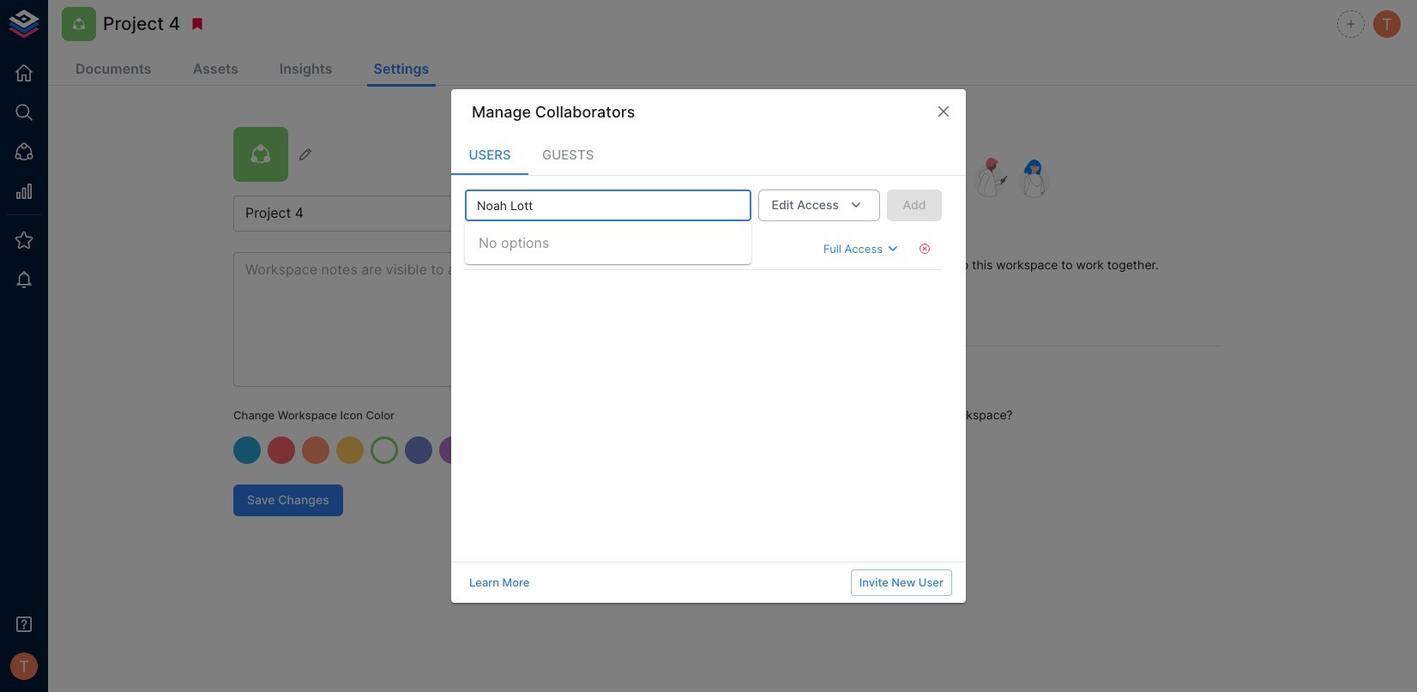 Task type: vqa. For each thing, say whether or not it's contained in the screenshot.
dialog
yes



Task type: locate. For each thing, give the bounding box(es) containing it.
remove bookmark image
[[190, 16, 205, 32]]

dialog
[[451, 89, 966, 603]]

tab list
[[451, 134, 966, 175]]



Task type: describe. For each thing, give the bounding box(es) containing it.
Workspace notes are visible to all members and guests. text field
[[233, 252, 710, 387]]

Search to Add Users... text field
[[470, 195, 718, 216]]

Workspace Name text field
[[233, 196, 710, 232]]



